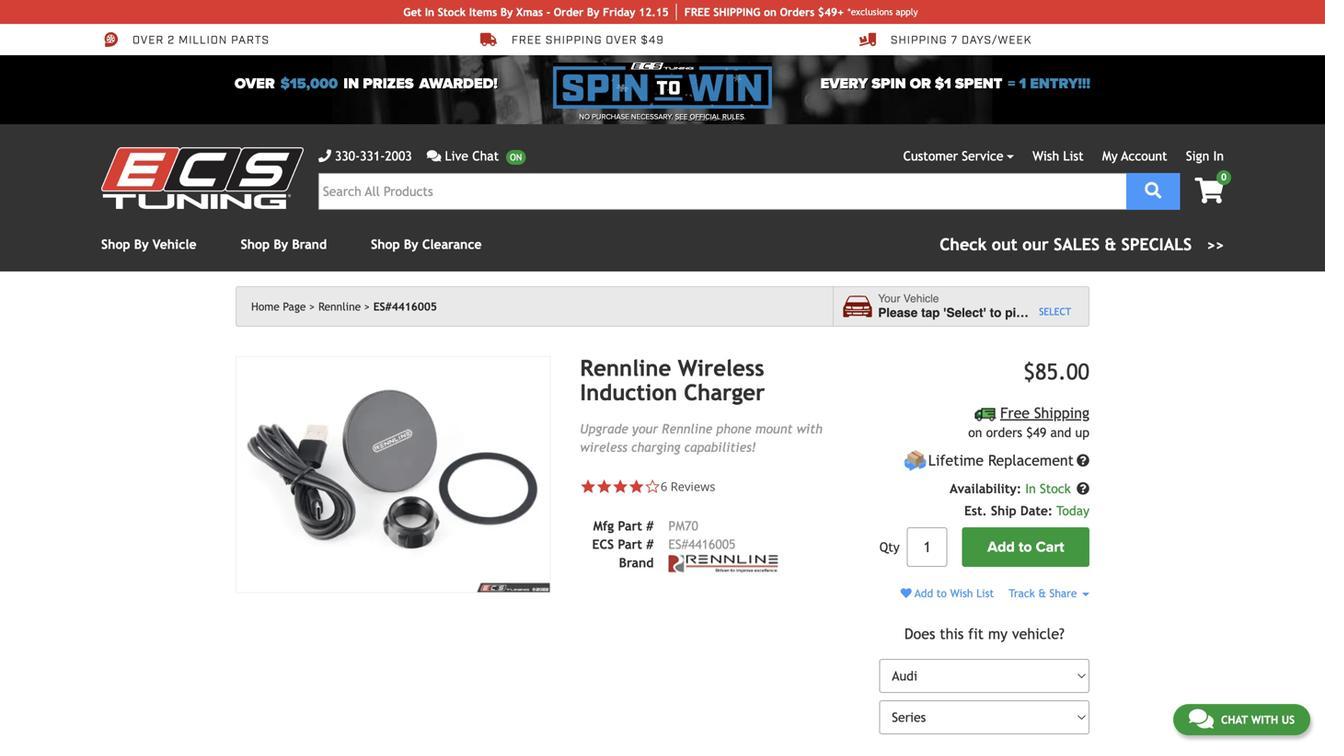 Task type: vqa. For each thing, say whether or not it's contained in the screenshot.
the rightmost the on
yes



Task type: locate. For each thing, give the bounding box(es) containing it.
free
[[512, 33, 542, 48], [1001, 404, 1030, 421]]

official
[[690, 112, 721, 122]]

in for get
[[425, 6, 435, 18]]

2 shop from the left
[[241, 237, 270, 252]]

1 horizontal spatial add
[[988, 539, 1015, 556]]

free for shipping
[[512, 33, 542, 48]]

1 horizontal spatial list
[[1064, 149, 1084, 163]]

1 vertical spatial on
[[969, 425, 983, 440]]

brand for es# 4416005 brand
[[619, 555, 654, 570]]

rennline up your
[[580, 355, 671, 381]]

es# 4416005 brand
[[619, 537, 736, 570]]

0 vertical spatial over
[[133, 33, 164, 48]]

chat right live
[[473, 149, 499, 163]]

orders
[[780, 6, 815, 18]]

shop by clearance
[[371, 237, 482, 252]]

0 vertical spatial add
[[988, 539, 1015, 556]]

with left the us
[[1252, 713, 1279, 726]]

1 shop from the left
[[101, 237, 130, 252]]

0 horizontal spatial chat
[[473, 149, 499, 163]]

1 horizontal spatial $49
[[1027, 425, 1047, 440]]

# left pm70
[[646, 519, 654, 533]]

my account link
[[1103, 149, 1168, 163]]

shop for shop by brand
[[241, 237, 270, 252]]

& for sales
[[1105, 235, 1117, 254]]

0 horizontal spatial in
[[425, 6, 435, 18]]

vehicle?
[[1013, 625, 1065, 642]]

1 vertical spatial #
[[646, 537, 654, 552]]

rennline
[[318, 300, 361, 313], [580, 355, 671, 381], [662, 421, 713, 436]]

add to wish list link
[[901, 587, 994, 600]]

my account
[[1103, 149, 1168, 163]]

free shipping over $49 link
[[481, 31, 664, 48]]

0 horizontal spatial shipping
[[891, 33, 948, 48]]

by for shop by vehicle
[[134, 237, 149, 252]]

0 horizontal spatial over
[[133, 33, 164, 48]]

on down free shipping icon
[[969, 425, 983, 440]]

comments image
[[427, 150, 441, 162], [1189, 708, 1214, 730]]

add for add to wish list
[[915, 587, 934, 600]]

vehicle up tap
[[904, 292, 939, 305]]

your vehicle please tap 'select' to pick a vehicle
[[878, 292, 1087, 320]]

star image left 6
[[629, 479, 645, 495]]

None text field
[[907, 528, 948, 567]]

brand
[[292, 237, 327, 252], [619, 555, 654, 570]]

0 horizontal spatial brand
[[292, 237, 327, 252]]

0 horizontal spatial &
[[1039, 587, 1047, 600]]

sign
[[1187, 149, 1210, 163]]

1 vertical spatial part
[[618, 537, 643, 552]]

to right heart image
[[937, 587, 947, 600]]

empty star image
[[645, 479, 661, 495]]

0 horizontal spatial comments image
[[427, 150, 441, 162]]

1 vertical spatial $49
[[1027, 425, 1047, 440]]

your
[[632, 421, 658, 436]]

days/week
[[962, 33, 1032, 48]]

or
[[910, 75, 931, 93]]

rennline up charging
[[662, 421, 713, 436]]

stock left question circle icon
[[1040, 482, 1071, 496]]

2 star image from the left
[[596, 479, 613, 495]]

to for add to cart
[[1019, 539, 1033, 556]]

over for over 2 million parts
[[133, 33, 164, 48]]

rennline inside upgrade your rennline phone mount with wireless charging capabilities!
[[662, 421, 713, 436]]

shipping inside "link"
[[891, 33, 948, 48]]

1 horizontal spatial over
[[235, 75, 275, 93]]

1 vertical spatial wish
[[951, 587, 974, 600]]

and
[[1051, 425, 1072, 440]]

1 horizontal spatial comments image
[[1189, 708, 1214, 730]]

1 vertical spatial add
[[915, 587, 934, 600]]

$49 down 12.15
[[641, 33, 664, 48]]

sign in
[[1187, 149, 1224, 163]]

home page
[[251, 300, 306, 313]]

add right heart image
[[915, 587, 934, 600]]

& right the sales
[[1105, 235, 1117, 254]]

in right get
[[425, 6, 435, 18]]

0 vertical spatial rennline
[[318, 300, 361, 313]]

over $15,000 in prizes
[[235, 75, 414, 93]]

this product is lifetime replacement eligible image
[[904, 449, 927, 472]]

home
[[251, 300, 280, 313]]

free for shipping
[[1001, 404, 1030, 421]]

your
[[878, 292, 901, 305]]

1 horizontal spatial chat
[[1222, 713, 1248, 726]]

1 vertical spatial comments image
[[1189, 708, 1214, 730]]

1
[[1020, 75, 1027, 93]]

1 vertical spatial brand
[[619, 555, 654, 570]]

specials
[[1122, 235, 1192, 254]]

add to cart
[[988, 539, 1065, 556]]

does this fit my vehicle?
[[905, 625, 1065, 642]]

to left pick
[[990, 306, 1002, 320]]

2 horizontal spatial in
[[1214, 149, 1224, 163]]

vehicle down ecs tuning image
[[153, 237, 197, 252]]

2 vertical spatial rennline
[[662, 421, 713, 436]]

1 vertical spatial to
[[1019, 539, 1033, 556]]

to for add to wish list
[[937, 587, 947, 600]]

on
[[764, 6, 777, 18], [969, 425, 983, 440]]

add to cart button
[[963, 528, 1090, 567]]

over left 2
[[133, 33, 164, 48]]

on right ping on the top of page
[[764, 6, 777, 18]]

&
[[1105, 235, 1117, 254], [1039, 587, 1047, 600]]

shop for shop by vehicle
[[101, 237, 130, 252]]

2 vertical spatial in
[[1026, 482, 1036, 496]]

free up orders
[[1001, 404, 1030, 421]]

sales & specials link
[[940, 232, 1224, 257]]

stock for availability:
[[1040, 482, 1071, 496]]

chat with us link
[[1174, 704, 1311, 736]]

1 vertical spatial vehicle
[[904, 292, 939, 305]]

0 horizontal spatial list
[[977, 587, 994, 600]]

free inside free shipping on orders $49 and up
[[1001, 404, 1030, 421]]

shipping inside free shipping on orders $49 and up
[[1035, 404, 1090, 421]]

brand inside es# 4416005 brand
[[619, 555, 654, 570]]

star image up mfg
[[580, 479, 596, 495]]

rules
[[723, 112, 745, 122]]

free shipping image
[[976, 408, 997, 421]]

wish right service
[[1033, 149, 1060, 163]]

chat left the us
[[1222, 713, 1248, 726]]

part right mfg
[[618, 519, 643, 533]]

part down mfg part #
[[618, 537, 643, 552]]

$49 left and
[[1027, 425, 1047, 440]]

#
[[646, 519, 654, 533], [646, 537, 654, 552]]

2 part from the top
[[618, 537, 643, 552]]

charger
[[684, 380, 765, 405]]

0 vertical spatial to
[[990, 306, 1002, 320]]

1 vertical spatial shipping
[[1035, 404, 1090, 421]]

by
[[501, 6, 513, 18], [587, 6, 600, 18], [134, 237, 149, 252], [274, 237, 288, 252], [404, 237, 419, 252]]

1 horizontal spatial free
[[1001, 404, 1030, 421]]

0 vertical spatial vehicle
[[153, 237, 197, 252]]

add inside button
[[988, 539, 1015, 556]]

331-
[[360, 149, 385, 163]]

1 vertical spatial with
[[1252, 713, 1279, 726]]

question circle image
[[1077, 483, 1090, 495]]

sign in link
[[1187, 149, 1224, 163]]

by down ecs tuning image
[[134, 237, 149, 252]]

by for shop by clearance
[[404, 237, 419, 252]]

rennline right page
[[318, 300, 361, 313]]

330-331-2003 link
[[319, 146, 412, 166]]

every spin or $1 spent = 1 entry!!!
[[821, 75, 1091, 93]]

0 vertical spatial #
[[646, 519, 654, 533]]

0 horizontal spatial shop
[[101, 237, 130, 252]]

0 vertical spatial $49
[[641, 33, 664, 48]]

free down xmas
[[512, 33, 542, 48]]

0 horizontal spatial wish
[[951, 587, 974, 600]]

in right sign
[[1214, 149, 1224, 163]]

0 vertical spatial brand
[[292, 237, 327, 252]]

3 star image from the left
[[613, 479, 629, 495]]

1 horizontal spatial shipping
[[1035, 404, 1090, 421]]

page
[[283, 300, 306, 313]]

0 vertical spatial list
[[1064, 149, 1084, 163]]

customer service
[[904, 149, 1004, 163]]

by up the home page 'link'
[[274, 237, 288, 252]]

1 part from the top
[[618, 519, 643, 533]]

1 horizontal spatial to
[[990, 306, 1002, 320]]

upgrade
[[580, 421, 629, 436]]

my
[[989, 625, 1008, 642]]

0 vertical spatial stock
[[438, 6, 466, 18]]

2 # from the top
[[646, 537, 654, 552]]

by for shop by brand
[[274, 237, 288, 252]]

shipping down apply
[[891, 33, 948, 48]]

1 vertical spatial &
[[1039, 587, 1047, 600]]

0 vertical spatial &
[[1105, 235, 1117, 254]]

1 horizontal spatial on
[[969, 425, 983, 440]]

& right track
[[1039, 587, 1047, 600]]

1 horizontal spatial in
[[1026, 482, 1036, 496]]

rennline for rennline "link" on the left top of page
[[318, 300, 361, 313]]

rennline link
[[318, 300, 370, 313]]

capabilities!
[[685, 440, 757, 455]]

service
[[962, 149, 1004, 163]]

1 horizontal spatial shop
[[241, 237, 270, 252]]

$49 inside free shipping on orders $49 and up
[[1027, 425, 1047, 440]]

star image down 'wireless'
[[596, 479, 613, 495]]

spent
[[955, 75, 1003, 93]]

my
[[1103, 149, 1118, 163]]

brand down pm70 ecs part #
[[619, 555, 654, 570]]

1 horizontal spatial stock
[[1040, 482, 1071, 496]]

in
[[344, 75, 359, 93]]

$15,000
[[281, 75, 338, 93]]

stock left items
[[438, 6, 466, 18]]

0 vertical spatial free
[[512, 33, 542, 48]]

with right 'mount'
[[797, 421, 823, 436]]

prizes
[[363, 75, 414, 93]]

1 vertical spatial free
[[1001, 404, 1030, 421]]

1 vertical spatial stock
[[1040, 482, 1071, 496]]

shipping up and
[[1035, 404, 1090, 421]]

0 horizontal spatial add
[[915, 587, 934, 600]]

'select'
[[944, 306, 987, 320]]

to
[[990, 306, 1002, 320], [1019, 539, 1033, 556], [937, 587, 947, 600]]

0 horizontal spatial with
[[797, 421, 823, 436]]

add down ship
[[988, 539, 1015, 556]]

1 horizontal spatial brand
[[619, 555, 654, 570]]

2 vertical spatial to
[[937, 587, 947, 600]]

0 vertical spatial part
[[618, 519, 643, 533]]

brand up page
[[292, 237, 327, 252]]

# inside pm70 ecs part #
[[646, 537, 654, 552]]

list left my
[[1064, 149, 1084, 163]]

2 horizontal spatial to
[[1019, 539, 1033, 556]]

lifetime replacement
[[929, 452, 1074, 469]]

every
[[821, 75, 868, 93]]

*exclusions apply link
[[848, 5, 918, 19]]

star image
[[580, 479, 596, 495], [596, 479, 613, 495], [613, 479, 629, 495], [629, 479, 645, 495]]

est. ship date: today
[[965, 504, 1090, 518]]

in
[[425, 6, 435, 18], [1214, 149, 1224, 163], [1026, 482, 1036, 496]]

1 vertical spatial rennline
[[580, 355, 671, 381]]

1 horizontal spatial &
[[1105, 235, 1117, 254]]

0 horizontal spatial $49
[[641, 33, 664, 48]]

0 vertical spatial comments image
[[427, 150, 441, 162]]

wish up this
[[951, 587, 974, 600]]

3 shop from the left
[[371, 237, 400, 252]]

list left track
[[977, 587, 994, 600]]

comments image inside the chat with us link
[[1189, 708, 1214, 730]]

over down parts
[[235, 75, 275, 93]]

to inside button
[[1019, 539, 1033, 556]]

1 vertical spatial over
[[235, 75, 275, 93]]

spin
[[872, 75, 906, 93]]

0 horizontal spatial free
[[512, 33, 542, 48]]

1 vertical spatial in
[[1214, 149, 1224, 163]]

to inside your vehicle please tap 'select' to pick a vehicle
[[990, 306, 1002, 320]]

shopping cart image
[[1195, 178, 1224, 203]]

0 horizontal spatial stock
[[438, 6, 466, 18]]

to left 'cart'
[[1019, 539, 1033, 556]]

ecs tuning 'spin to win' contest logo image
[[553, 63, 772, 109]]

1 horizontal spatial wish
[[1033, 149, 1060, 163]]

0 vertical spatial in
[[425, 6, 435, 18]]

star image left empty star icon
[[613, 479, 629, 495]]

get in stock items by xmas - order by friday 12.15
[[404, 6, 669, 18]]

0 vertical spatial with
[[797, 421, 823, 436]]

shop by vehicle link
[[101, 237, 197, 252]]

comments image inside live chat link
[[427, 150, 441, 162]]

1 horizontal spatial vehicle
[[904, 292, 939, 305]]

does
[[905, 625, 936, 642]]

0 vertical spatial shipping
[[891, 33, 948, 48]]

account
[[1122, 149, 1168, 163]]

in up est. ship date: today
[[1026, 482, 1036, 496]]

0 horizontal spatial to
[[937, 587, 947, 600]]

chat
[[473, 149, 499, 163], [1222, 713, 1248, 726]]

shop by vehicle
[[101, 237, 197, 252]]

a
[[1034, 306, 1041, 320]]

date:
[[1021, 504, 1053, 518]]

2 horizontal spatial shop
[[371, 237, 400, 252]]

comments image left chat with us
[[1189, 708, 1214, 730]]

# left es#
[[646, 537, 654, 552]]

0 vertical spatial on
[[764, 6, 777, 18]]

rennline inside rennline wireless induction charger
[[580, 355, 671, 381]]

question circle image
[[1077, 454, 1090, 467]]

on inside free shipping on orders $49 and up
[[969, 425, 983, 440]]

comments image left live
[[427, 150, 441, 162]]

by left clearance
[[404, 237, 419, 252]]



Task type: describe. For each thing, give the bounding box(es) containing it.
search image
[[1146, 182, 1162, 199]]

see
[[675, 112, 688, 122]]

wireless
[[580, 440, 628, 455]]

parts
[[231, 33, 270, 48]]

shipping 7 days/week
[[891, 33, 1032, 48]]

select link
[[1040, 305, 1072, 320]]

7
[[951, 33, 958, 48]]

rennline image
[[669, 555, 779, 573]]

vehicle inside your vehicle please tap 'select' to pick a vehicle
[[904, 292, 939, 305]]

brand for shop by brand
[[292, 237, 327, 252]]

0
[[1222, 172, 1227, 182]]

in for availability:
[[1026, 482, 1036, 496]]

1 vertical spatial chat
[[1222, 713, 1248, 726]]

replacement
[[989, 452, 1074, 469]]

reviews
[[671, 478, 716, 495]]

by left xmas
[[501, 6, 513, 18]]

est.
[[965, 504, 988, 518]]

6 reviews
[[661, 478, 716, 495]]

us
[[1282, 713, 1295, 726]]

over 2 million parts
[[133, 33, 270, 48]]

ecs tuning image
[[101, 147, 304, 209]]

shop by brand link
[[241, 237, 327, 252]]

free ship ping on orders $49+ *exclusions apply
[[685, 6, 918, 18]]

0 vertical spatial chat
[[473, 149, 499, 163]]

items
[[469, 6, 497, 18]]

85.00
[[1036, 359, 1090, 385]]

necessary.
[[631, 112, 673, 122]]

1 vertical spatial list
[[977, 587, 994, 600]]

stock for get
[[438, 6, 466, 18]]

part inside pm70 ecs part #
[[618, 537, 643, 552]]

by right order
[[587, 6, 600, 18]]

chat with us
[[1222, 713, 1295, 726]]

track & share button
[[1009, 587, 1090, 600]]

330-331-2003
[[335, 149, 412, 163]]

in for sign
[[1214, 149, 1224, 163]]

apply
[[896, 6, 918, 17]]

free shipping over $49
[[512, 33, 664, 48]]

$1
[[935, 75, 952, 93]]

*exclusions
[[848, 6, 893, 17]]

shop for shop by clearance
[[371, 237, 400, 252]]

0 horizontal spatial vehicle
[[153, 237, 197, 252]]

330-
[[335, 149, 360, 163]]

phone
[[717, 421, 752, 436]]

6 reviews link
[[661, 478, 716, 495]]

wireless
[[678, 355, 765, 381]]

12.15
[[639, 6, 669, 18]]

1 # from the top
[[646, 519, 654, 533]]

cart
[[1036, 539, 1065, 556]]

es#4416005
[[373, 300, 437, 313]]

customer service button
[[904, 146, 1015, 166]]

availability:
[[950, 482, 1022, 496]]

sales
[[1054, 235, 1100, 254]]

ship
[[714, 6, 737, 18]]

share
[[1050, 587, 1077, 600]]

6
[[661, 478, 668, 495]]

2003
[[385, 149, 412, 163]]

live
[[445, 149, 469, 163]]

live chat link
[[427, 146, 526, 166]]

-
[[547, 6, 551, 18]]

add to wish list
[[912, 587, 994, 600]]

0 vertical spatial wish
[[1033, 149, 1060, 163]]

add for add to cart
[[988, 539, 1015, 556]]

orders
[[987, 425, 1023, 440]]

es#
[[669, 537, 689, 552]]

pm70
[[669, 519, 699, 533]]

pm70 ecs part #
[[592, 519, 699, 552]]

Search text field
[[319, 173, 1127, 210]]

comments image for chat
[[1189, 708, 1214, 730]]

live chat
[[445, 149, 499, 163]]

es#4416005 - pm70 - rennline wireless induction charger - upgrade your rennline phone mount with wireless charging capabilities! - rennline - audi bmw volkswagen mercedes benz mini porsche image
[[236, 356, 551, 593]]

track
[[1009, 587, 1036, 600]]

4416005
[[689, 537, 736, 552]]

1 star image from the left
[[580, 479, 596, 495]]

1 horizontal spatial with
[[1252, 713, 1279, 726]]

customer
[[904, 149, 958, 163]]

phone image
[[319, 150, 331, 162]]

& for track
[[1039, 587, 1047, 600]]

comments image for live
[[427, 150, 441, 162]]

fit
[[969, 625, 984, 642]]

shipping 7 days/week link
[[860, 31, 1032, 48]]

heart image
[[901, 588, 912, 599]]

over for over $15,000 in prizes
[[235, 75, 275, 93]]

clearance
[[422, 237, 482, 252]]

rennline for rennline wireless induction charger
[[580, 355, 671, 381]]

free shipping on orders $49 and up
[[969, 404, 1090, 440]]

qty
[[880, 540, 900, 555]]

shipping
[[546, 33, 603, 48]]

purchase
[[592, 112, 630, 122]]

mount
[[756, 421, 793, 436]]

please
[[878, 306, 918, 320]]

entry!!!
[[1030, 75, 1091, 93]]

.
[[745, 112, 746, 122]]

upgrade your rennline phone mount with wireless charging capabilities!
[[580, 421, 823, 455]]

0 horizontal spatial on
[[764, 6, 777, 18]]

$49+
[[818, 6, 844, 18]]

home page link
[[251, 300, 315, 313]]

ping
[[737, 6, 761, 18]]

2
[[168, 33, 175, 48]]

4 star image from the left
[[629, 479, 645, 495]]

today
[[1057, 504, 1090, 518]]

charging
[[632, 440, 681, 455]]

xmas
[[516, 6, 543, 18]]

lifetime
[[929, 452, 984, 469]]

track & share
[[1009, 587, 1081, 600]]

induction
[[580, 380, 678, 405]]

up
[[1076, 425, 1090, 440]]

with inside upgrade your rennline phone mount with wireless charging capabilities!
[[797, 421, 823, 436]]

=
[[1008, 75, 1016, 93]]

order
[[554, 6, 584, 18]]



